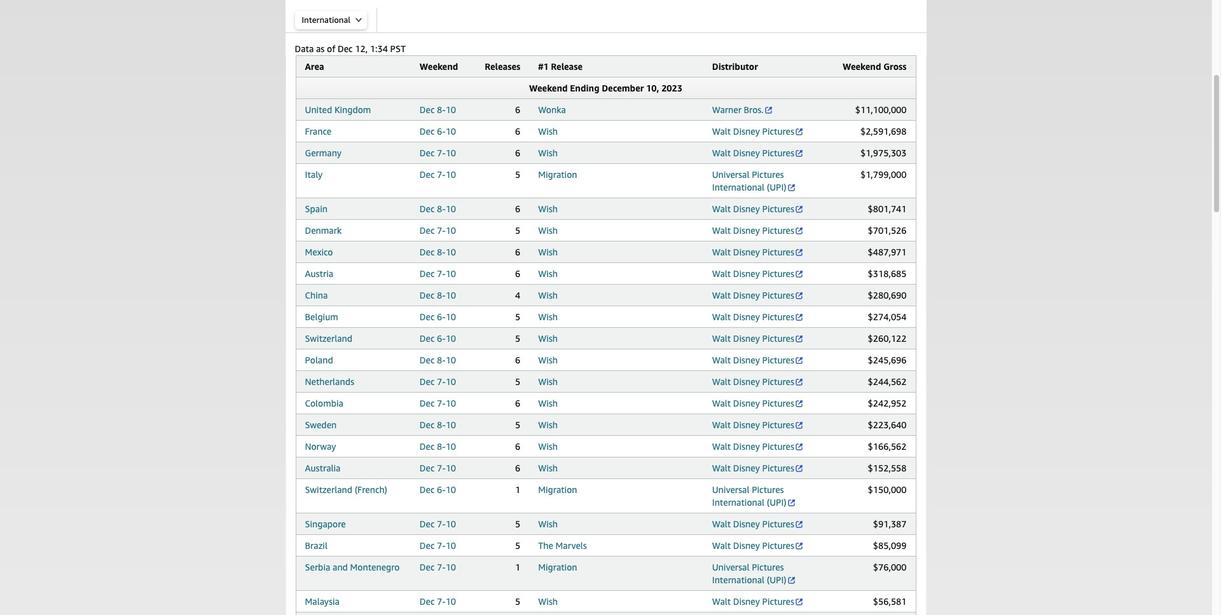 Task type: locate. For each thing, give the bounding box(es) containing it.
warner bros.
[[712, 104, 764, 115]]

dec 6-10 for switzerland (french)
[[420, 485, 456, 496]]

13 10 from the top
[[446, 377, 456, 387]]

4 7- from the top
[[437, 268, 446, 279]]

8 10 from the top
[[446, 268, 456, 279]]

montenegro
[[350, 562, 400, 573]]

7-
[[437, 148, 446, 158], [437, 169, 446, 180], [437, 225, 446, 236], [437, 268, 446, 279], [437, 377, 446, 387], [437, 398, 446, 409], [437, 463, 446, 474], [437, 519, 446, 530], [437, 541, 446, 552], [437, 562, 446, 573], [437, 597, 446, 607]]

10 dec 7-10 from the top
[[420, 562, 456, 573]]

8- for united kingdom
[[437, 104, 446, 115]]

9 10 from the top
[[446, 290, 456, 301]]

2 vertical spatial universal
[[712, 562, 750, 573]]

16 walt from the top
[[712, 519, 731, 530]]

8 5 from the top
[[515, 541, 520, 552]]

11 dec 7-10 link from the top
[[420, 597, 456, 607]]

14 disney from the top
[[733, 441, 760, 452]]

$223,640
[[868, 420, 907, 431]]

china link
[[305, 290, 328, 301]]

2 vertical spatial universal pictures international (upi) link
[[712, 562, 796, 586]]

10 for malaysia
[[446, 597, 456, 607]]

2 migration link from the top
[[538, 485, 577, 496]]

migration link for italy
[[538, 169, 577, 180]]

9 7- from the top
[[437, 541, 446, 552]]

dec 8-10 for spain
[[420, 204, 456, 214]]

1 switzerland from the top
[[305, 333, 352, 344]]

15 wish link from the top
[[538, 463, 558, 474]]

6 5 from the top
[[515, 420, 520, 431]]

pictures
[[762, 126, 795, 137], [762, 148, 795, 158], [752, 169, 784, 180], [762, 204, 795, 214], [762, 225, 795, 236], [762, 247, 795, 258], [762, 268, 795, 279], [762, 290, 795, 301], [762, 312, 795, 323], [762, 333, 795, 344], [762, 355, 795, 366], [762, 377, 795, 387], [762, 398, 795, 409], [762, 420, 795, 431], [762, 441, 795, 452], [762, 463, 795, 474], [752, 485, 784, 496], [762, 519, 795, 530], [762, 541, 795, 552], [752, 562, 784, 573], [762, 597, 795, 607]]

2 walt disney pictures from the top
[[712, 148, 795, 158]]

weekend
[[420, 61, 458, 72], [843, 61, 881, 72], [529, 83, 568, 94]]

3 walt disney pictures link from the top
[[712, 204, 804, 214]]

poland link
[[305, 355, 333, 366]]

4 dec 6-10 link from the top
[[420, 485, 456, 496]]

1 migration link from the top
[[538, 169, 577, 180]]

5 wish link from the top
[[538, 247, 558, 258]]

17 10 from the top
[[446, 463, 456, 474]]

disney for $701,526
[[733, 225, 760, 236]]

10,
[[646, 83, 659, 94]]

1 5 from the top
[[515, 169, 520, 180]]

austria link
[[305, 268, 333, 279]]

11 walt from the top
[[712, 377, 731, 387]]

0 vertical spatial universal pictures international (upi)
[[712, 169, 787, 193]]

switzerland down belgium at left bottom
[[305, 333, 352, 344]]

6 walt disney pictures link from the top
[[712, 268, 804, 279]]

2 vertical spatial migration
[[538, 562, 577, 573]]

8- for spain
[[437, 204, 446, 214]]

6-
[[437, 126, 446, 137], [437, 312, 446, 323], [437, 333, 446, 344], [437, 485, 446, 496]]

10 for france
[[446, 126, 456, 137]]

dec 6-10
[[420, 126, 456, 137], [420, 312, 456, 323], [420, 333, 456, 344], [420, 485, 456, 496]]

$2,591,698
[[861, 126, 907, 137]]

wish
[[538, 126, 558, 137], [538, 148, 558, 158], [538, 204, 558, 214], [538, 225, 558, 236], [538, 247, 558, 258], [538, 268, 558, 279], [538, 290, 558, 301], [538, 312, 558, 323], [538, 333, 558, 344], [538, 355, 558, 366], [538, 377, 558, 387], [538, 398, 558, 409], [538, 420, 558, 431], [538, 441, 558, 452], [538, 463, 558, 474], [538, 519, 558, 530], [538, 597, 558, 607]]

5 wish from the top
[[538, 247, 558, 258]]

dec 8-10 link
[[420, 104, 456, 115], [420, 204, 456, 214], [420, 247, 456, 258], [420, 290, 456, 301], [420, 355, 456, 366], [420, 420, 456, 431], [420, 441, 456, 452]]

15 10 from the top
[[446, 420, 456, 431]]

netherlands link
[[305, 377, 354, 387]]

7- for singapore
[[437, 519, 446, 530]]

pictures for $2,591,698
[[762, 126, 795, 137]]

10
[[446, 104, 456, 115], [446, 126, 456, 137], [446, 148, 456, 158], [446, 169, 456, 180], [446, 204, 456, 214], [446, 225, 456, 236], [446, 247, 456, 258], [446, 268, 456, 279], [446, 290, 456, 301], [446, 312, 456, 323], [446, 333, 456, 344], [446, 355, 456, 366], [446, 377, 456, 387], [446, 398, 456, 409], [446, 420, 456, 431], [446, 441, 456, 452], [446, 463, 456, 474], [446, 485, 456, 496], [446, 519, 456, 530], [446, 541, 456, 552], [446, 562, 456, 573], [446, 597, 456, 607]]

3 10 from the top
[[446, 148, 456, 158]]

8- for sweden
[[437, 420, 446, 431]]

disney for $280,690
[[733, 290, 760, 301]]

wish for colombia
[[538, 398, 558, 409]]

9 6 from the top
[[515, 441, 520, 452]]

18 walt disney pictures link from the top
[[712, 597, 804, 607]]

walt disney pictures for $318,685
[[712, 268, 795, 279]]

5 dec 7-10 link from the top
[[420, 377, 456, 387]]

warner bros. link
[[712, 104, 773, 115]]

international
[[302, 15, 350, 25], [712, 182, 765, 193], [712, 497, 765, 508], [712, 575, 765, 586]]

wish link for spain
[[538, 204, 558, 214]]

walt for $85,099
[[712, 541, 731, 552]]

7- for serbia and montenegro
[[437, 562, 446, 573]]

dec 8-10 link for china
[[420, 290, 456, 301]]

migration link
[[538, 169, 577, 180], [538, 485, 577, 496], [538, 562, 577, 573]]

5 for sweden
[[515, 420, 520, 431]]

11 wish from the top
[[538, 377, 558, 387]]

3 7- from the top
[[437, 225, 446, 236]]

5 walt disney pictures link from the top
[[712, 247, 804, 258]]

0 horizontal spatial weekend
[[420, 61, 458, 72]]

1 vertical spatial migration
[[538, 485, 577, 496]]

1 vertical spatial switzerland
[[305, 485, 352, 496]]

5 walt disney pictures from the top
[[712, 247, 795, 258]]

3 walt from the top
[[712, 204, 731, 214]]

4 dec 6-10 from the top
[[420, 485, 456, 496]]

4 dec 8-10 link from the top
[[420, 290, 456, 301]]

8 dec 7-10 link from the top
[[420, 519, 456, 530]]

2 migration from the top
[[538, 485, 577, 496]]

7 wish link from the top
[[538, 290, 558, 301]]

pst
[[390, 43, 406, 54]]

marvels
[[556, 541, 587, 552]]

walt for $244,562
[[712, 377, 731, 387]]

2 wish link from the top
[[538, 148, 558, 158]]

dec 7-10
[[420, 148, 456, 158], [420, 169, 456, 180], [420, 225, 456, 236], [420, 268, 456, 279], [420, 377, 456, 387], [420, 398, 456, 409], [420, 463, 456, 474], [420, 519, 456, 530], [420, 541, 456, 552], [420, 562, 456, 573], [420, 597, 456, 607]]

0 vertical spatial 1
[[515, 485, 520, 496]]

pictures for $274,054
[[762, 312, 795, 323]]

1 vertical spatial universal
[[712, 485, 750, 496]]

2 vertical spatial universal pictures international (upi)
[[712, 562, 787, 586]]

1 vertical spatial 1
[[515, 562, 520, 573]]

12 walt disney pictures link from the top
[[712, 398, 804, 409]]

walt disney pictures for $91,387
[[712, 519, 795, 530]]

7 6 from the top
[[515, 355, 520, 366]]

1 vertical spatial universal pictures international (upi) link
[[712, 485, 796, 508]]

6 wish from the top
[[538, 268, 558, 279]]

dec 7-10 link for singapore
[[420, 519, 456, 530]]

14 walt from the top
[[712, 441, 731, 452]]

switzerland (french) link
[[305, 485, 387, 496]]

6
[[515, 104, 520, 115], [515, 126, 520, 137], [515, 148, 520, 158], [515, 204, 520, 214], [515, 247, 520, 258], [515, 268, 520, 279], [515, 355, 520, 366], [515, 398, 520, 409], [515, 441, 520, 452], [515, 463, 520, 474]]

dec 8-10
[[420, 104, 456, 115], [420, 204, 456, 214], [420, 247, 456, 258], [420, 290, 456, 301], [420, 355, 456, 366], [420, 420, 456, 431], [420, 441, 456, 452]]

17 walt disney pictures link from the top
[[712, 541, 804, 552]]

4 dec 7-10 link from the top
[[420, 268, 456, 279]]

dec 6-10 for france
[[420, 126, 456, 137]]

1 vertical spatial migration link
[[538, 485, 577, 496]]

4 walt from the top
[[712, 225, 731, 236]]

walt disney pictures link for $274,054
[[712, 312, 804, 323]]

6 7- from the top
[[437, 398, 446, 409]]

1 walt from the top
[[712, 126, 731, 137]]

dec 8-10 for poland
[[420, 355, 456, 366]]

pictures for $801,741
[[762, 204, 795, 214]]

6 10 from the top
[[446, 225, 456, 236]]

dec 6-10 link for belgium
[[420, 312, 456, 323]]

pictures for $91,387
[[762, 519, 795, 530]]

10 walt from the top
[[712, 355, 731, 366]]

migration for serbia and montenegro
[[538, 562, 577, 573]]

0 vertical spatial migration
[[538, 169, 577, 180]]

6- for belgium
[[437, 312, 446, 323]]

2 1 from the top
[[515, 562, 520, 573]]

0 vertical spatial (upi)
[[767, 182, 787, 193]]

norway link
[[305, 441, 336, 452]]

12 disney from the top
[[733, 398, 760, 409]]

spain link
[[305, 204, 328, 214]]

1
[[515, 485, 520, 496], [515, 562, 520, 573]]

disney for $85,099
[[733, 541, 760, 552]]

walt for $2,591,698
[[712, 126, 731, 137]]

6- for switzerland
[[437, 333, 446, 344]]

dec for denmark
[[420, 225, 435, 236]]

as
[[316, 43, 325, 54]]

universal pictures international (upi) link
[[712, 169, 796, 193], [712, 485, 796, 508], [712, 562, 796, 586]]

5 dec 8-10 link from the top
[[420, 355, 456, 366]]

dec 6-10 link
[[420, 126, 456, 137], [420, 312, 456, 323], [420, 333, 456, 344], [420, 485, 456, 496]]

8 dec 7-10 from the top
[[420, 519, 456, 530]]

$1,799,000
[[861, 169, 907, 180]]

wish for belgium
[[538, 312, 558, 323]]

walt for $223,640
[[712, 420, 731, 431]]

22 10 from the top
[[446, 597, 456, 607]]

2 (upi) from the top
[[767, 497, 787, 508]]

dec for colombia
[[420, 398, 435, 409]]

11 walt disney pictures link from the top
[[712, 377, 804, 387]]

3 dec 8-10 from the top
[[420, 247, 456, 258]]

10 6 from the top
[[515, 463, 520, 474]]

dec 8-10 link for poland
[[420, 355, 456, 366]]

0 vertical spatial migration link
[[538, 169, 577, 180]]

wish link for germany
[[538, 148, 558, 158]]

release
[[551, 61, 583, 72]]

0 vertical spatial switzerland
[[305, 333, 352, 344]]

8-
[[437, 104, 446, 115], [437, 204, 446, 214], [437, 247, 446, 258], [437, 290, 446, 301], [437, 355, 446, 366], [437, 420, 446, 431], [437, 441, 446, 452]]

2 universal pictures international (upi) link from the top
[[712, 485, 796, 508]]

11 walt disney pictures from the top
[[712, 377, 795, 387]]

wish for germany
[[538, 148, 558, 158]]

dec 8-10 link for united kingdom
[[420, 104, 456, 115]]

1 6- from the top
[[437, 126, 446, 137]]

11 dec 7-10 from the top
[[420, 597, 456, 607]]

19 10 from the top
[[446, 519, 456, 530]]

dec 7-10 for colombia
[[420, 398, 456, 409]]

$260,122
[[868, 333, 907, 344]]

1 vertical spatial universal pictures international (upi)
[[712, 485, 787, 508]]

3 dec 6-10 link from the top
[[420, 333, 456, 344]]

4 walt disney pictures link from the top
[[712, 225, 804, 236]]

7- for germany
[[437, 148, 446, 158]]

kingdom
[[335, 104, 371, 115]]

7- for italy
[[437, 169, 446, 180]]

1 universal pictures international (upi) from the top
[[712, 169, 787, 193]]

dec 7-10 link for serbia and montenegro
[[420, 562, 456, 573]]

0 vertical spatial universal
[[712, 169, 750, 180]]

december
[[602, 83, 644, 94]]

switzerland for the switzerland "link" at left bottom
[[305, 333, 352, 344]]

the
[[538, 541, 553, 552]]

walt disney pictures link for $318,685
[[712, 268, 804, 279]]

singapore
[[305, 519, 346, 530]]

3 universal from the top
[[712, 562, 750, 573]]

wish link for mexico
[[538, 247, 558, 258]]

2023
[[662, 83, 683, 94]]

pictures for $152,558
[[762, 463, 795, 474]]

dec for italy
[[420, 169, 435, 180]]

$11,100,000
[[855, 104, 907, 115]]

4 6 from the top
[[515, 204, 520, 214]]

spain
[[305, 204, 328, 214]]

wish link for china
[[538, 290, 558, 301]]

1 universal pictures international (upi) link from the top
[[712, 169, 796, 193]]

6 for germany
[[515, 148, 520, 158]]

universal pictures international (upi) link for $150,000
[[712, 485, 796, 508]]

brazil
[[305, 541, 328, 552]]

10 disney from the top
[[733, 355, 760, 366]]

dec for germany
[[420, 148, 435, 158]]

universal
[[712, 169, 750, 180], [712, 485, 750, 496], [712, 562, 750, 573]]

3 migration from the top
[[538, 562, 577, 573]]

migration link for serbia and montenegro
[[538, 562, 577, 573]]

universal for $1,799,000
[[712, 169, 750, 180]]

weekend gross
[[843, 61, 907, 72]]

sweden
[[305, 420, 337, 431]]

wish for australia
[[538, 463, 558, 474]]

universal pictures international (upi) for $76,000
[[712, 562, 787, 586]]

dec 7-10 for germany
[[420, 148, 456, 158]]

8 6 from the top
[[515, 398, 520, 409]]

4 dec 7-10 from the top
[[420, 268, 456, 279]]

switzerland down australia link
[[305, 485, 352, 496]]

international for switzerland (french)
[[712, 497, 765, 508]]

14 10 from the top
[[446, 398, 456, 409]]

12 10 from the top
[[446, 355, 456, 366]]

wish link for sweden
[[538, 420, 558, 431]]

21 10 from the top
[[446, 562, 456, 573]]

5 10 from the top
[[446, 204, 456, 214]]

dec 7-10 for austria
[[420, 268, 456, 279]]

6 wish link from the top
[[538, 268, 558, 279]]

dec 6-10 for switzerland
[[420, 333, 456, 344]]

18 walt from the top
[[712, 597, 731, 607]]

disney
[[733, 126, 760, 137], [733, 148, 760, 158], [733, 204, 760, 214], [733, 225, 760, 236], [733, 247, 760, 258], [733, 268, 760, 279], [733, 290, 760, 301], [733, 312, 760, 323], [733, 333, 760, 344], [733, 355, 760, 366], [733, 377, 760, 387], [733, 398, 760, 409], [733, 420, 760, 431], [733, 441, 760, 452], [733, 463, 760, 474], [733, 519, 760, 530], [733, 541, 760, 552], [733, 597, 760, 607]]

2 vertical spatial (upi)
[[767, 575, 787, 586]]

dropdown image
[[356, 17, 362, 22]]

4 10 from the top
[[446, 169, 456, 180]]

walt for $245,696
[[712, 355, 731, 366]]

switzerland
[[305, 333, 352, 344], [305, 485, 352, 496]]

2 vertical spatial migration link
[[538, 562, 577, 573]]

7- for netherlands
[[437, 377, 446, 387]]

16 wish from the top
[[538, 519, 558, 530]]

(upi) for $150,000
[[767, 497, 787, 508]]

11 7- from the top
[[437, 597, 446, 607]]

#1 release
[[538, 61, 583, 72]]

6 6 from the top
[[515, 268, 520, 279]]

2 horizontal spatial weekend
[[843, 61, 881, 72]]

10 for united kingdom
[[446, 104, 456, 115]]

dec 7-10 link for australia
[[420, 463, 456, 474]]

1 vertical spatial (upi)
[[767, 497, 787, 508]]

wish for norway
[[538, 441, 558, 452]]

denmark link
[[305, 225, 342, 236]]

11 10 from the top
[[446, 333, 456, 344]]

8- for mexico
[[437, 247, 446, 258]]

6 for australia
[[515, 463, 520, 474]]

2 walt disney pictures link from the top
[[712, 148, 804, 158]]

dec 7-10 link
[[420, 148, 456, 158], [420, 169, 456, 180], [420, 225, 456, 236], [420, 268, 456, 279], [420, 377, 456, 387], [420, 398, 456, 409], [420, 463, 456, 474], [420, 519, 456, 530], [420, 541, 456, 552], [420, 562, 456, 573], [420, 597, 456, 607]]

18 disney from the top
[[733, 597, 760, 607]]

walt for $56,581
[[712, 597, 731, 607]]

3 walt disney pictures from the top
[[712, 204, 795, 214]]

mexico
[[305, 247, 333, 258]]

dec for netherlands
[[420, 377, 435, 387]]

7 wish from the top
[[538, 290, 558, 301]]

dec 7-10 link for germany
[[420, 148, 456, 158]]

5
[[515, 169, 520, 180], [515, 225, 520, 236], [515, 312, 520, 323], [515, 333, 520, 344], [515, 377, 520, 387], [515, 420, 520, 431], [515, 519, 520, 530], [515, 541, 520, 552], [515, 597, 520, 607]]

wish link for malaysia
[[538, 597, 558, 607]]

1 horizontal spatial weekend
[[529, 83, 568, 94]]

4 wish from the top
[[538, 225, 558, 236]]

0 vertical spatial universal pictures international (upi) link
[[712, 169, 796, 193]]

10 for norway
[[446, 441, 456, 452]]

wish for netherlands
[[538, 377, 558, 387]]

walt disney pictures link for $280,690
[[712, 290, 804, 301]]

colombia
[[305, 398, 343, 409]]

3 universal pictures international (upi) from the top
[[712, 562, 787, 586]]

3 5 from the top
[[515, 312, 520, 323]]

3 dec 6-10 from the top
[[420, 333, 456, 344]]

1 dec 7-10 link from the top
[[420, 148, 456, 158]]

10 for serbia and montenegro
[[446, 562, 456, 573]]

australia link
[[305, 463, 341, 474]]

2 8- from the top
[[437, 204, 446, 214]]

walt disney pictures for $2,591,698
[[712, 126, 795, 137]]

walt for $242,952
[[712, 398, 731, 409]]

disney for $1,975,303
[[733, 148, 760, 158]]

universal pictures international (upi)
[[712, 169, 787, 193], [712, 485, 787, 508], [712, 562, 787, 586]]

7 dec 8-10 from the top
[[420, 441, 456, 452]]

5 for malaysia
[[515, 597, 520, 607]]

16 walt disney pictures from the top
[[712, 519, 795, 530]]

6 8- from the top
[[437, 420, 446, 431]]

walt disney pictures for $56,581
[[712, 597, 795, 607]]

2 disney from the top
[[733, 148, 760, 158]]

germany
[[305, 148, 341, 158]]

universal pictures international (upi) for $150,000
[[712, 485, 787, 508]]



Task type: describe. For each thing, give the bounding box(es) containing it.
netherlands
[[305, 377, 354, 387]]

walt for $166,562
[[712, 441, 731, 452]]

pictures for $487,971
[[762, 247, 795, 258]]

italy
[[305, 169, 323, 180]]

serbia and montenegro link
[[305, 562, 400, 573]]

$318,685
[[868, 268, 907, 279]]

china
[[305, 290, 328, 301]]

(french)
[[355, 485, 387, 496]]

wonka link
[[538, 104, 566, 115]]

dec 7-10 link for austria
[[420, 268, 456, 279]]

$274,054
[[868, 312, 907, 323]]

5 for netherlands
[[515, 377, 520, 387]]

wish link for austria
[[538, 268, 558, 279]]

dec 6-10 link for switzerland (french)
[[420, 485, 456, 496]]

dec 8-10 for norway
[[420, 441, 456, 452]]

colombia link
[[305, 398, 343, 409]]

dec 7-10 for italy
[[420, 169, 456, 180]]

weekend for weekend gross
[[843, 61, 881, 72]]

dec for poland
[[420, 355, 435, 366]]

walt for $487,971
[[712, 247, 731, 258]]

switzerland (french)
[[305, 485, 387, 496]]

$487,971
[[868, 247, 907, 258]]

gross
[[884, 61, 907, 72]]

sweden link
[[305, 420, 337, 431]]

pictures for $280,690
[[762, 290, 795, 301]]

releases
[[485, 61, 520, 72]]

$152,558
[[868, 463, 907, 474]]

wish link for belgium
[[538, 312, 558, 323]]

12,
[[355, 43, 368, 54]]

$242,952
[[868, 398, 907, 409]]

switzerland link
[[305, 333, 352, 344]]

10 for austria
[[446, 268, 456, 279]]

walt disney pictures link for $56,581
[[712, 597, 804, 607]]

ending
[[570, 83, 600, 94]]

walt disney pictures link for $260,122
[[712, 333, 804, 344]]

belgium
[[305, 312, 338, 323]]

weekend for weekend ending december 10, 2023
[[529, 83, 568, 94]]

#1
[[538, 61, 549, 72]]

bros.
[[744, 104, 764, 115]]

weekend ending december 10, 2023
[[529, 83, 683, 94]]

dec for serbia and montenegro
[[420, 562, 435, 573]]

walt disney pictures for $701,526
[[712, 225, 795, 236]]

malaysia
[[305, 597, 340, 607]]

disney for $245,696
[[733, 355, 760, 366]]

poland
[[305, 355, 333, 366]]

walt disney pictures link for $801,741
[[712, 204, 804, 214]]

dec 8-10 for china
[[420, 290, 456, 301]]

$701,526
[[868, 225, 907, 236]]

dec 8-10 link for mexico
[[420, 247, 456, 258]]

dec for australia
[[420, 463, 435, 474]]

10 for poland
[[446, 355, 456, 366]]

wish link for switzerland
[[538, 333, 558, 344]]

disney for $318,685
[[733, 268, 760, 279]]

6- for france
[[437, 126, 446, 137]]

germany link
[[305, 148, 341, 158]]

brazil link
[[305, 541, 328, 552]]

pictures for $85,099
[[762, 541, 795, 552]]

the marvels link
[[538, 541, 587, 552]]

wish for switzerland
[[538, 333, 558, 344]]

united
[[305, 104, 332, 115]]

$76,000
[[873, 562, 907, 573]]

wish for mexico
[[538, 247, 558, 258]]

weekend for weekend
[[420, 61, 458, 72]]

disney for $152,558
[[733, 463, 760, 474]]

pictures for $1,975,303
[[762, 148, 795, 158]]

data
[[295, 43, 314, 54]]

malaysia link
[[305, 597, 340, 607]]

dec 7-10 for netherlands
[[420, 377, 456, 387]]

denmark
[[305, 225, 342, 236]]

mexico link
[[305, 247, 333, 258]]

walt disney pictures for $85,099
[[712, 541, 795, 552]]

wish link for denmark
[[538, 225, 558, 236]]

7- for malaysia
[[437, 597, 446, 607]]

pictures for $223,640
[[762, 420, 795, 431]]

walt disney pictures for $280,690
[[712, 290, 795, 301]]

$1,975,303
[[861, 148, 907, 158]]

dec 7-10 link for malaysia
[[420, 597, 456, 607]]

austria
[[305, 268, 333, 279]]

walt disney pictures link for $166,562
[[712, 441, 804, 452]]

6 for norway
[[515, 441, 520, 452]]

of
[[327, 43, 335, 54]]

dec for france
[[420, 126, 435, 137]]

disney for $274,054
[[733, 312, 760, 323]]

walt disney pictures for $242,952
[[712, 398, 795, 409]]

$244,562
[[868, 377, 907, 387]]

italy link
[[305, 169, 323, 180]]

the marvels
[[538, 541, 587, 552]]

dec for singapore
[[420, 519, 435, 530]]

$150,000
[[868, 485, 907, 496]]

disney for $91,387
[[733, 519, 760, 530]]

france link
[[305, 126, 331, 137]]

serbia
[[305, 562, 330, 573]]

dec 7-10 for malaysia
[[420, 597, 456, 607]]

1 for dec 7-10
[[515, 562, 520, 573]]

dec 7-10 link for brazil
[[420, 541, 456, 552]]

7- for denmark
[[437, 225, 446, 236]]

pictures for $242,952
[[762, 398, 795, 409]]

walt disney pictures link for $85,099
[[712, 541, 804, 552]]

migration for italy
[[538, 169, 577, 180]]

dec 7-10 for serbia and montenegro
[[420, 562, 456, 573]]

wish for poland
[[538, 355, 558, 366]]

$91,387
[[873, 519, 907, 530]]

6 for france
[[515, 126, 520, 137]]

serbia and montenegro
[[305, 562, 400, 573]]

dec for spain
[[420, 204, 435, 214]]

and
[[333, 562, 348, 573]]

dec for brazil
[[420, 541, 435, 552]]

5 for switzerland
[[515, 333, 520, 344]]

dec 6-10 link for switzerland
[[420, 333, 456, 344]]

walt disney pictures for $245,696
[[712, 355, 795, 366]]

area
[[305, 61, 324, 72]]

$166,562
[[868, 441, 907, 452]]

distributor
[[712, 61, 758, 72]]

5 for belgium
[[515, 312, 520, 323]]

universal for $150,000
[[712, 485, 750, 496]]

$280,690
[[868, 290, 907, 301]]

disney for $260,122
[[733, 333, 760, 344]]

6 for spain
[[515, 204, 520, 214]]

walt for $91,387
[[712, 519, 731, 530]]

$56,581
[[873, 597, 907, 607]]

belgium link
[[305, 312, 338, 323]]

10 for china
[[446, 290, 456, 301]]

dec 8-10 for sweden
[[420, 420, 456, 431]]

dec 8-10 link for sweden
[[420, 420, 456, 431]]

united kingdom link
[[305, 104, 371, 115]]

$801,741
[[868, 204, 907, 214]]

wish link for norway
[[538, 441, 558, 452]]

$85,099
[[873, 541, 907, 552]]

disney for $223,640
[[733, 420, 760, 431]]

walt disney pictures link for $701,526
[[712, 225, 804, 236]]

dec 7-10 link for italy
[[420, 169, 456, 180]]

dec 8-10 link for norway
[[420, 441, 456, 452]]

walt for $152,558
[[712, 463, 731, 474]]

4
[[515, 290, 520, 301]]

8- for china
[[437, 290, 446, 301]]

wish for china
[[538, 290, 558, 301]]

united kingdom
[[305, 104, 371, 115]]

singapore link
[[305, 519, 346, 530]]

walt for $280,690
[[712, 290, 731, 301]]

wonka
[[538, 104, 566, 115]]

dec 8-10 for united kingdom
[[420, 104, 456, 115]]

france
[[305, 126, 331, 137]]

1:34
[[370, 43, 388, 54]]

10 for colombia
[[446, 398, 456, 409]]

5 for italy
[[515, 169, 520, 180]]

$245,696
[[868, 355, 907, 366]]

wish for austria
[[538, 268, 558, 279]]

australia
[[305, 463, 341, 474]]

data as of dec 12, 1:34 pst
[[295, 43, 406, 54]]

warner
[[712, 104, 742, 115]]

norway
[[305, 441, 336, 452]]



Task type: vqa. For each thing, say whether or not it's contained in the screenshot.


